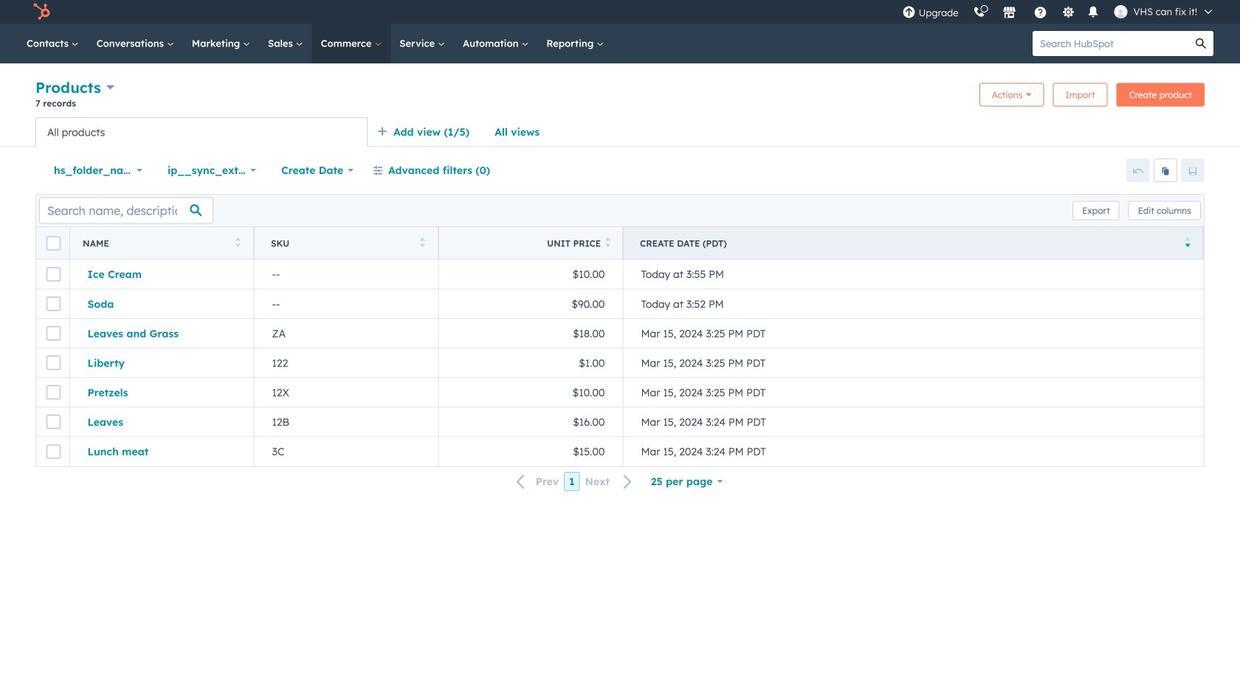 Task type: describe. For each thing, give the bounding box(es) containing it.
pagination navigation
[[508, 472, 642, 492]]

press to sort. image for second the press to sort. element
[[420, 237, 425, 248]]

3 press to sort. element from the left
[[606, 237, 611, 250]]

Search name, description, or SKU search field
[[39, 198, 213, 224]]

descending sort. press to sort ascending. image
[[1185, 237, 1191, 248]]

terry turtle image
[[1115, 5, 1128, 18]]

press to sort. image for 1st the press to sort. element from right
[[606, 237, 611, 248]]



Task type: locate. For each thing, give the bounding box(es) containing it.
0 horizontal spatial press to sort. image
[[235, 237, 241, 248]]

0 horizontal spatial press to sort. element
[[235, 237, 241, 250]]

press to sort. image
[[235, 237, 241, 248], [420, 237, 425, 248], [606, 237, 611, 248]]

2 horizontal spatial press to sort. element
[[606, 237, 611, 250]]

menu
[[895, 0, 1223, 24]]

1 press to sort. element from the left
[[235, 237, 241, 250]]

1 horizontal spatial press to sort. element
[[420, 237, 425, 250]]

2 horizontal spatial press to sort. image
[[606, 237, 611, 248]]

3 press to sort. image from the left
[[606, 237, 611, 248]]

1 horizontal spatial press to sort. image
[[420, 237, 425, 248]]

Search HubSpot search field
[[1033, 31, 1189, 56]]

1 press to sort. image from the left
[[235, 237, 241, 248]]

banner
[[35, 77, 1205, 117]]

press to sort. image for first the press to sort. element from left
[[235, 237, 241, 248]]

2 press to sort. element from the left
[[420, 237, 425, 250]]

marketplaces image
[[1003, 7, 1016, 20]]

descending sort. press to sort ascending. element
[[1185, 237, 1191, 250]]

2 press to sort. image from the left
[[420, 237, 425, 248]]

press to sort. element
[[235, 237, 241, 250], [420, 237, 425, 250], [606, 237, 611, 250]]



Task type: vqa. For each thing, say whether or not it's contained in the screenshot.
second Link opens in a new window icon from the top
no



